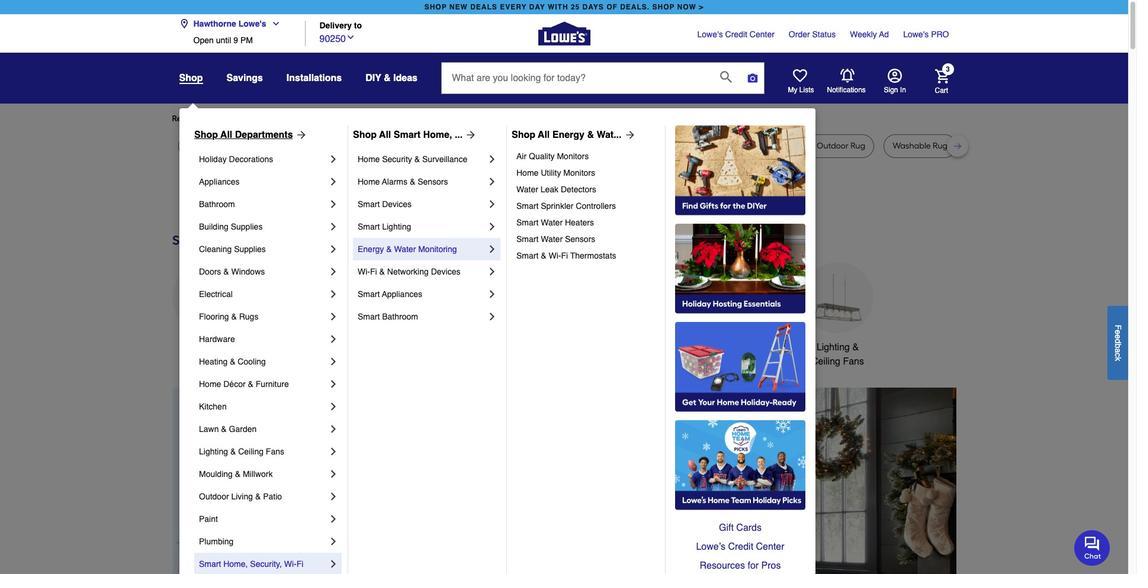 Task type: vqa. For each thing, say whether or not it's contained in the screenshot.
sign in
yes



Task type: locate. For each thing, give the bounding box(es) containing it.
1 vertical spatial lighting
[[817, 342, 850, 353]]

surveillance
[[422, 155, 467, 164]]

shop all departments link
[[194, 128, 307, 142]]

smart inside smart sprinkler controllers link
[[516, 201, 539, 211]]

roth
[[508, 141, 526, 151], [627, 141, 644, 151]]

lowe's inside "button"
[[239, 19, 266, 28]]

chevron right image for cleaning supplies
[[328, 243, 339, 255]]

smart for smart water heaters
[[516, 218, 539, 227]]

center for lowe's credit center
[[756, 542, 784, 553]]

air quality monitors
[[516, 152, 589, 161]]

day
[[529, 3, 545, 11]]

e up b on the right bottom
[[1113, 334, 1123, 339]]

chevron right image for hardware
[[328, 333, 339, 345]]

fi right security,
[[297, 560, 303, 569]]

monitors down 'shop all energy & wat...' link
[[557, 152, 589, 161]]

shop new deals every day with 25 days of deals. shop now >
[[424, 3, 704, 11]]

chevron right image for lighting & ceiling fans
[[328, 446, 339, 458]]

lowe's down >
[[697, 30, 723, 39]]

1 horizontal spatial energy
[[552, 130, 585, 140]]

rug
[[187, 141, 202, 151], [244, 141, 259, 151], [261, 141, 275, 151], [322, 141, 337, 151], [547, 141, 562, 151], [646, 141, 661, 151], [748, 141, 763, 151], [851, 141, 865, 151], [933, 141, 948, 151]]

3
[[946, 65, 950, 74]]

2 horizontal spatial shop
[[512, 130, 535, 140]]

smart for smart bathroom
[[358, 312, 380, 322]]

smart inside shop all smart home, ... link
[[394, 130, 421, 140]]

2 allen from the left
[[589, 141, 608, 151]]

all down "recommended searches for you"
[[220, 130, 232, 140]]

0 horizontal spatial allen
[[471, 141, 489, 151]]

0 vertical spatial monitors
[[557, 152, 589, 161]]

credit for lowe's
[[725, 30, 747, 39]]

1 horizontal spatial sensors
[[565, 235, 595, 244]]

0 horizontal spatial kitchen
[[199, 402, 227, 412]]

smart inside smart home button
[[721, 342, 746, 353]]

sprinkler
[[541, 201, 574, 211]]

smart inside smart appliances link
[[358, 290, 380, 299]]

9
[[233, 36, 238, 45]]

my
[[788, 86, 797, 94]]

0 vertical spatial center
[[750, 30, 775, 39]]

rug 5x8
[[187, 141, 217, 151]]

center
[[750, 30, 775, 39], [756, 542, 784, 553]]

rug right arrow right icon
[[646, 141, 661, 151]]

delivery
[[320, 21, 352, 30]]

1 horizontal spatial area
[[528, 141, 545, 151]]

1 vertical spatial devices
[[431, 267, 460, 277]]

heating & cooling
[[199, 357, 266, 367]]

2 vertical spatial bathroom
[[637, 342, 678, 353]]

detectors
[[561, 185, 596, 194]]

credit inside lowe's credit center link
[[728, 542, 753, 553]]

hawthorne
[[193, 19, 236, 28]]

2 horizontal spatial lowe's
[[903, 30, 929, 39]]

shop up the 5x8
[[194, 130, 218, 140]]

chevron right image for smart lighting
[[486, 221, 498, 233]]

0 horizontal spatial fi
[[297, 560, 303, 569]]

1 you from the left
[[280, 114, 294, 124]]

smart for smart appliances
[[358, 290, 380, 299]]

1 vertical spatial center
[[756, 542, 784, 553]]

2 you from the left
[[385, 114, 399, 124]]

chevron right image
[[486, 153, 498, 165], [486, 176, 498, 188], [328, 198, 339, 210], [486, 221, 498, 233], [328, 243, 339, 255], [328, 266, 339, 278], [328, 311, 339, 323], [328, 333, 339, 345], [328, 378, 339, 390], [328, 423, 339, 435], [328, 468, 339, 480], [328, 491, 339, 503]]

roth up home utility monitors link
[[627, 141, 644, 151]]

2 roth from the left
[[627, 141, 644, 151]]

heating & cooling link
[[199, 351, 328, 373]]

kitchen left 'faucets'
[[444, 342, 475, 353]]

lowe's home team holiday picks. image
[[675, 421, 805, 511]]

rug down cart on the top right
[[933, 141, 948, 151]]

camera image
[[747, 72, 759, 84]]

energy
[[552, 130, 585, 140], [358, 245, 384, 254]]

hardware
[[199, 335, 235, 344]]

1 horizontal spatial washable
[[893, 141, 931, 151]]

until
[[216, 36, 231, 45]]

appliances down the networking
[[382, 290, 422, 299]]

0 vertical spatial fi
[[561, 251, 568, 261]]

1 allen from the left
[[471, 141, 489, 151]]

2 horizontal spatial area
[[729, 141, 746, 151]]

chevron right image for smart home, security, wi-fi
[[328, 559, 339, 570]]

d
[[1113, 339, 1123, 344]]

home inside button
[[749, 342, 774, 353]]

rug up air quality monitors
[[547, 141, 562, 151]]

1 and from the left
[[491, 141, 506, 151]]

kitchen inside button
[[444, 342, 475, 353]]

lowe's home improvement logo image
[[538, 7, 590, 60]]

my lists link
[[788, 69, 814, 95]]

0 horizontal spatial all
[[220, 130, 232, 140]]

allen
[[471, 141, 489, 151], [589, 141, 608, 151]]

all for energy
[[538, 130, 550, 140]]

diy
[[366, 73, 381, 84]]

0 horizontal spatial for
[[267, 114, 278, 124]]

1 vertical spatial home,
[[223, 560, 248, 569]]

home security & surveillance link
[[358, 148, 486, 171]]

0 horizontal spatial you
[[280, 114, 294, 124]]

resources for pros link
[[675, 557, 805, 574]]

1 horizontal spatial roth
[[627, 141, 644, 151]]

a
[[1113, 348, 1123, 353]]

arrow right image inside shop all departments link
[[293, 129, 307, 141]]

2 horizontal spatial all
[[538, 130, 550, 140]]

kitchen for kitchen
[[199, 402, 227, 412]]

chevron down image
[[266, 19, 281, 28]]

devices down alarms
[[382, 200, 412, 209]]

chevron right image for moulding & millwork
[[328, 468, 339, 480]]

find gifts for the diyer. image
[[675, 126, 805, 216]]

smart inside smart lighting link
[[358, 222, 380, 232]]

credit for lowe's
[[728, 542, 753, 553]]

water left leak at the top
[[516, 185, 538, 194]]

hawthorne lowe's
[[193, 19, 266, 28]]

0 vertical spatial devices
[[382, 200, 412, 209]]

smart for smart & wi-fi thermostats
[[516, 251, 539, 261]]

2 vertical spatial appliances
[[184, 342, 231, 353]]

for up "departments" in the top of the page
[[267, 114, 278, 124]]

1 horizontal spatial shop
[[652, 3, 675, 11]]

credit
[[725, 30, 747, 39], [728, 542, 753, 553]]

lowe's for lowe's pro
[[903, 30, 929, 39]]

indoor
[[790, 141, 815, 151]]

wi- up smart appliances
[[358, 267, 370, 277]]

energy & water monitoring link
[[358, 238, 486, 261]]

allen and roth rug
[[589, 141, 661, 151]]

shop for shop all energy & wat...
[[512, 130, 535, 140]]

shop left new
[[424, 3, 447, 11]]

building supplies
[[199, 222, 263, 232]]

shop left now
[[652, 3, 675, 11]]

1 horizontal spatial allen
[[589, 141, 608, 151]]

1 horizontal spatial ceiling
[[811, 357, 840, 367]]

kitchen up lawn on the left bottom of page
[[199, 402, 227, 412]]

cooling
[[238, 357, 266, 367]]

smart devices link
[[358, 193, 486, 216]]

1 horizontal spatial for
[[373, 114, 383, 124]]

lowe's home improvement cart image
[[935, 69, 949, 83]]

chevron right image for lawn & garden
[[328, 423, 339, 435]]

1 vertical spatial credit
[[728, 542, 753, 553]]

for up furniture
[[373, 114, 383, 124]]

chevron right image for building supplies
[[328, 221, 339, 233]]

lowe's wishes you and your family a happy hanukkah. image
[[172, 189, 956, 219]]

1 vertical spatial bathroom
[[382, 312, 418, 322]]

home for surveillance
[[358, 155, 380, 164]]

bathroom button
[[622, 262, 693, 355]]

smart inside smart & wi-fi thermostats link
[[516, 251, 539, 261]]

0 horizontal spatial area
[[303, 141, 320, 151]]

monitors up the detectors
[[563, 168, 595, 178]]

1 roth from the left
[[508, 141, 526, 151]]

washable for washable area rug
[[688, 141, 727, 151]]

1 horizontal spatial and
[[610, 141, 625, 151]]

for inside the resources for pros link
[[748, 561, 759, 572]]

smart bathroom
[[358, 312, 418, 322]]

smart inside 'smart devices' link
[[358, 200, 380, 209]]

0 vertical spatial bathroom
[[199, 200, 235, 209]]

e
[[1113, 330, 1123, 334], [1113, 334, 1123, 339]]

appliances down holiday
[[199, 177, 240, 187]]

indoor outdoor rug
[[790, 141, 865, 151]]

0 vertical spatial lighting
[[382, 222, 411, 232]]

gift cards
[[719, 523, 762, 534]]

1 vertical spatial sensors
[[565, 235, 595, 244]]

chevron right image for heating & cooling
[[328, 356, 339, 368]]

all up furniture
[[379, 130, 391, 140]]

diy & ideas
[[366, 73, 418, 84]]

you up shop all smart home, ...
[[385, 114, 399, 124]]

2 vertical spatial wi-
[[284, 560, 297, 569]]

outdoor living & patio
[[199, 492, 282, 502]]

0 vertical spatial sensors
[[418, 177, 448, 187]]

supplies for building supplies
[[231, 222, 263, 232]]

rug right outdoor on the top of the page
[[851, 141, 865, 151]]

smart appliances link
[[358, 283, 486, 306]]

0 horizontal spatial washable
[[688, 141, 727, 151]]

1 horizontal spatial home,
[[423, 130, 452, 140]]

home, up the desk
[[423, 130, 452, 140]]

appliances up the 'heating'
[[184, 342, 231, 353]]

2 area from the left
[[528, 141, 545, 151]]

all up quality
[[538, 130, 550, 140]]

search image
[[720, 71, 732, 83]]

3 all from the left
[[538, 130, 550, 140]]

1 horizontal spatial lighting & ceiling fans
[[811, 342, 864, 367]]

rug down more
[[322, 141, 337, 151]]

roth up air
[[508, 141, 526, 151]]

doors & windows
[[199, 267, 265, 277]]

smart water heaters
[[516, 218, 594, 227]]

2 shop from the left
[[353, 130, 377, 140]]

1 all from the left
[[220, 130, 232, 140]]

lowe's for lowe's credit center
[[697, 30, 723, 39]]

shop up allen and roth area rug
[[512, 130, 535, 140]]

smart inside smart water sensors link
[[516, 235, 539, 244]]

diy & ideas button
[[366, 68, 418, 89]]

arrow right image for shop all smart home, ...
[[463, 129, 477, 141]]

1 horizontal spatial you
[[385, 114, 399, 124]]

allen for allen and roth area rug
[[471, 141, 489, 151]]

0 horizontal spatial shop
[[424, 3, 447, 11]]

0 horizontal spatial home,
[[223, 560, 248, 569]]

credit up search icon
[[725, 30, 747, 39]]

1 horizontal spatial lowe's
[[697, 30, 723, 39]]

50 percent off all artificial christmas trees, holiday lights and more. image
[[425, 388, 999, 574]]

shop down the more suggestions for you link
[[353, 130, 377, 140]]

fans inside lighting & ceiling fans button
[[843, 357, 864, 367]]

chevron right image for wi-fi & networking devices
[[486, 266, 498, 278]]

e up d
[[1113, 330, 1123, 334]]

1 horizontal spatial wi-
[[358, 267, 370, 277]]

2 vertical spatial fi
[[297, 560, 303, 569]]

0 horizontal spatial fans
[[266, 447, 284, 457]]

washable for washable rug
[[893, 141, 931, 151]]

1 vertical spatial supplies
[[234, 245, 266, 254]]

smart inside smart water heaters link
[[516, 218, 539, 227]]

paint
[[199, 515, 218, 524]]

allen down 'wat...'
[[589, 141, 608, 151]]

1 horizontal spatial bathroom
[[382, 312, 418, 322]]

all
[[220, 130, 232, 140], [379, 130, 391, 140], [538, 130, 550, 140]]

chevron right image for flooring & rugs
[[328, 311, 339, 323]]

up to 50 percent off select tools and accessories. image
[[0, 388, 425, 574]]

allen for allen and roth rug
[[589, 141, 608, 151]]

lowe's credit center link
[[697, 28, 775, 40]]

0 horizontal spatial shop
[[194, 130, 218, 140]]

1 rug from the left
[[187, 141, 202, 151]]

weekly
[[850, 30, 877, 39]]

center up pros
[[756, 542, 784, 553]]

1 horizontal spatial all
[[379, 130, 391, 140]]

fi down 'shop 25 days of deals by category' image
[[561, 251, 568, 261]]

air
[[516, 152, 527, 161]]

0 horizontal spatial bathroom
[[199, 200, 235, 209]]

moulding & millwork
[[199, 470, 273, 479]]

credit up the resources for pros link
[[728, 542, 753, 553]]

0 vertical spatial lighting & ceiling fans
[[811, 342, 864, 367]]

smart inside 'smart bathroom' 'link'
[[358, 312, 380, 322]]

2 all from the left
[[379, 130, 391, 140]]

0 vertical spatial kitchen
[[444, 342, 475, 353]]

chevron right image for bathroom
[[328, 198, 339, 210]]

arrow right image inside shop all smart home, ... link
[[463, 129, 477, 141]]

3 shop from the left
[[512, 130, 535, 140]]

arrow right image
[[293, 129, 307, 141], [463, 129, 477, 141], [934, 491, 946, 503]]

rug left indoor
[[748, 141, 763, 151]]

chevron right image for smart appliances
[[486, 288, 498, 300]]

c
[[1113, 353, 1123, 357]]

deals
[[470, 3, 497, 11]]

outdoor
[[199, 492, 229, 502]]

moulding
[[199, 470, 233, 479]]

lowe's home improvement lists image
[[793, 69, 807, 83]]

1 horizontal spatial devices
[[431, 267, 460, 277]]

1 horizontal spatial kitchen
[[444, 342, 475, 353]]

fi up smart appliances
[[370, 267, 377, 277]]

f e e d b a c k button
[[1108, 306, 1128, 380]]

0 horizontal spatial and
[[491, 141, 506, 151]]

chevron right image for smart bathroom
[[486, 311, 498, 323]]

1 horizontal spatial fans
[[843, 357, 864, 367]]

1 horizontal spatial fi
[[370, 267, 377, 277]]

chevron right image for holiday decorations
[[328, 153, 339, 165]]

allen right the desk
[[471, 141, 489, 151]]

0 vertical spatial fans
[[843, 357, 864, 367]]

0 vertical spatial supplies
[[231, 222, 263, 232]]

energy down recommended searches for you heading
[[552, 130, 585, 140]]

monitors for air quality monitors
[[557, 152, 589, 161]]

0 horizontal spatial ceiling
[[238, 447, 264, 457]]

location image
[[179, 19, 189, 28]]

appliances inside button
[[184, 342, 231, 353]]

1 vertical spatial energy
[[358, 245, 384, 254]]

center left order
[[750, 30, 775, 39]]

90250
[[320, 33, 346, 44]]

energy down smart lighting at the top left
[[358, 245, 384, 254]]

ceiling
[[811, 357, 840, 367], [238, 447, 264, 457]]

0 horizontal spatial roth
[[508, 141, 526, 151]]

supplies up cleaning supplies
[[231, 222, 263, 232]]

2 washable from the left
[[893, 141, 931, 151]]

searches
[[231, 114, 266, 124]]

0 horizontal spatial sensors
[[418, 177, 448, 187]]

flooring & rugs link
[[199, 306, 328, 328]]

0 horizontal spatial lighting
[[199, 447, 228, 457]]

wi- down "smart water sensors"
[[549, 251, 561, 261]]

hardware link
[[199, 328, 328, 351]]

plumbing
[[199, 537, 234, 547]]

lowe's up pm
[[239, 19, 266, 28]]

chevron down image
[[346, 32, 355, 42]]

hawthorne lowe's button
[[179, 12, 285, 36]]

2 horizontal spatial for
[[748, 561, 759, 572]]

water up "smart water sensors"
[[541, 218, 563, 227]]

holiday hosting essentials. image
[[675, 224, 805, 314]]

outdoor living & patio link
[[199, 486, 328, 508]]

0 vertical spatial home,
[[423, 130, 452, 140]]

home,
[[423, 130, 452, 140], [223, 560, 248, 569]]

1 horizontal spatial arrow right image
[[463, 129, 477, 141]]

0 horizontal spatial arrow right image
[[293, 129, 307, 141]]

chevron right image for home alarms & sensors
[[486, 176, 498, 188]]

2 horizontal spatial fi
[[561, 251, 568, 261]]

1 washable from the left
[[688, 141, 727, 151]]

credit inside lowe's credit center link
[[725, 30, 747, 39]]

for inside the more suggestions for you link
[[373, 114, 383, 124]]

roth for area
[[508, 141, 526, 151]]

2 and from the left
[[610, 141, 625, 151]]

2 horizontal spatial wi-
[[549, 251, 561, 261]]

resources
[[700, 561, 745, 572]]

1 vertical spatial kitchen
[[199, 402, 227, 412]]

sensors down "heaters"
[[565, 235, 595, 244]]

supplies up windows on the left of the page
[[234, 245, 266, 254]]

for left pros
[[748, 561, 759, 572]]

paint link
[[199, 508, 328, 531]]

water leak detectors link
[[516, 181, 657, 198]]

1 horizontal spatial shop
[[353, 130, 377, 140]]

2 vertical spatial lighting
[[199, 447, 228, 457]]

0 horizontal spatial lowe's
[[239, 19, 266, 28]]

wi- right security,
[[284, 560, 297, 569]]

you left more
[[280, 114, 294, 124]]

devices down monitoring
[[431, 267, 460, 277]]

sensors down 'home security & surveillance' link
[[418, 177, 448, 187]]

holiday decorations link
[[199, 148, 328, 171]]

area
[[303, 141, 320, 151], [528, 141, 545, 151], [729, 141, 746, 151]]

2 horizontal spatial bathroom
[[637, 342, 678, 353]]

rug up decorations
[[244, 141, 259, 151]]

smart bathroom link
[[358, 306, 486, 328]]

rug down "departments" in the top of the page
[[261, 141, 275, 151]]

desk
[[425, 141, 443, 151]]

None search field
[[441, 62, 765, 105]]

lighting & ceiling fans
[[811, 342, 864, 367], [199, 447, 284, 457]]

wi-
[[549, 251, 561, 261], [358, 267, 370, 277], [284, 560, 297, 569]]

heating
[[199, 357, 228, 367]]

fi
[[561, 251, 568, 261], [370, 267, 377, 277], [297, 560, 303, 569]]

0 vertical spatial credit
[[725, 30, 747, 39]]

lowe's left pro
[[903, 30, 929, 39]]

more suggestions for you link
[[303, 113, 408, 125]]

bathroom link
[[199, 193, 328, 216]]

1 shop from the left
[[194, 130, 218, 140]]

chevron right image for doors & windows
[[328, 266, 339, 278]]

chevron right image
[[328, 153, 339, 165], [328, 176, 339, 188], [486, 198, 498, 210], [328, 221, 339, 233], [486, 243, 498, 255], [486, 266, 498, 278], [328, 288, 339, 300], [486, 288, 498, 300], [486, 311, 498, 323], [328, 356, 339, 368], [328, 401, 339, 413], [328, 446, 339, 458], [328, 513, 339, 525], [328, 536, 339, 548], [328, 559, 339, 570]]

chevron right image for energy & water monitoring
[[486, 243, 498, 255]]

rug left the 5x8
[[187, 141, 202, 151]]

0 vertical spatial ceiling
[[811, 357, 840, 367]]

chevron right image for home security & surveillance
[[486, 153, 498, 165]]

0 horizontal spatial lighting & ceiling fans
[[199, 447, 284, 457]]

1 vertical spatial fans
[[266, 447, 284, 457]]

kitchen faucets button
[[442, 262, 513, 355]]

0 horizontal spatial devices
[[382, 200, 412, 209]]

2 horizontal spatial lighting
[[817, 342, 850, 353]]

1 vertical spatial monitors
[[563, 168, 595, 178]]

building supplies link
[[199, 216, 328, 238]]

home, down plumbing
[[223, 560, 248, 569]]



Task type: describe. For each thing, give the bounding box(es) containing it.
home security & surveillance
[[358, 155, 467, 164]]

smart for smart home, security, wi-fi
[[199, 560, 221, 569]]

1 vertical spatial fi
[[370, 267, 377, 277]]

electrical link
[[199, 283, 328, 306]]

smart sprinkler controllers
[[516, 201, 616, 211]]

90250 button
[[320, 31, 355, 46]]

2 rug from the left
[[244, 141, 259, 151]]

0 horizontal spatial energy
[[358, 245, 384, 254]]

moulding & millwork link
[[199, 463, 328, 486]]

shop all smart home, ... link
[[353, 128, 477, 142]]

lowe's credit center
[[697, 30, 775, 39]]

9 rug from the left
[[933, 141, 948, 151]]

& inside "link"
[[230, 357, 235, 367]]

chevron right image for appliances
[[328, 176, 339, 188]]

lowe's home improvement account image
[[888, 69, 902, 83]]

lowe's
[[696, 542, 726, 553]]

center for lowe's credit center
[[750, 30, 775, 39]]

0 vertical spatial appliances
[[199, 177, 240, 187]]

Search Query text field
[[442, 63, 711, 94]]

25 days of deals. don't miss deals every day. same-day delivery on in-stock orders placed by 2 p m. image
[[172, 388, 363, 574]]

holiday decorations
[[199, 155, 273, 164]]

home décor & furniture
[[199, 380, 289, 389]]

f e e d b a c k
[[1113, 325, 1123, 361]]

1 vertical spatial appliances
[[382, 290, 422, 299]]

days
[[583, 3, 604, 11]]

of
[[607, 3, 618, 11]]

k
[[1113, 357, 1123, 361]]

patio
[[263, 492, 282, 502]]

1 shop from the left
[[424, 3, 447, 11]]

networking
[[387, 267, 429, 277]]

faucets
[[478, 342, 512, 353]]

lighting & ceiling fans inside button
[[811, 342, 864, 367]]

1 vertical spatial lighting & ceiling fans
[[199, 447, 284, 457]]

scroll to item #3 image
[[666, 573, 697, 574]]

lowe's credit center
[[696, 542, 784, 553]]

order
[[789, 30, 810, 39]]

5 rug from the left
[[547, 141, 562, 151]]

in
[[900, 86, 906, 94]]

ceiling inside button
[[811, 357, 840, 367]]

3 area from the left
[[729, 141, 746, 151]]

with
[[548, 3, 568, 11]]

recommended
[[172, 114, 229, 124]]

for for suggestions
[[373, 114, 383, 124]]

doors
[[199, 267, 221, 277]]

furniture
[[256, 380, 289, 389]]

lawn & garden
[[199, 425, 257, 434]]

living
[[231, 492, 253, 502]]

water leak detectors
[[516, 185, 596, 194]]

order status link
[[789, 28, 836, 40]]

and for allen and roth area rug
[[491, 141, 506, 151]]

6 rug from the left
[[646, 141, 661, 151]]

home utility monitors link
[[516, 165, 657, 181]]

every
[[500, 3, 527, 11]]

shop for shop all smart home, ...
[[353, 130, 377, 140]]

all for smart
[[379, 130, 391, 140]]

smart for smart water sensors
[[516, 235, 539, 244]]

savings
[[227, 73, 263, 84]]

lowe's home improvement notification center image
[[840, 69, 854, 83]]

lists
[[799, 86, 814, 94]]

smart for smart home
[[721, 342, 746, 353]]

order status
[[789, 30, 836, 39]]

gift
[[719, 523, 734, 534]]

outdoor
[[817, 141, 849, 151]]

ad
[[879, 30, 889, 39]]

lowe's pro link
[[903, 28, 949, 40]]

sign
[[884, 86, 898, 94]]

smart & wi-fi thermostats
[[516, 251, 616, 261]]

recommended searches for you
[[172, 114, 294, 124]]

arrow right image
[[622, 129, 636, 141]]

weekly ad link
[[850, 28, 889, 40]]

get your home holiday-ready. image
[[675, 322, 805, 412]]

1 e from the top
[[1113, 330, 1123, 334]]

energy & water monitoring
[[358, 245, 457, 254]]

chevron right image for electrical
[[328, 288, 339, 300]]

to
[[354, 21, 362, 30]]

kitchen for kitchen faucets
[[444, 342, 475, 353]]

0 vertical spatial wi-
[[549, 251, 561, 261]]

flooring & rugs
[[199, 312, 258, 322]]

1 horizontal spatial lighting
[[382, 222, 411, 232]]

1 vertical spatial ceiling
[[238, 447, 264, 457]]

home for sensors
[[358, 177, 380, 187]]

chevron right image for outdoor living & patio
[[328, 491, 339, 503]]

0 vertical spatial energy
[[552, 130, 585, 140]]

gift cards link
[[675, 519, 805, 538]]

1 area from the left
[[303, 141, 320, 151]]

wat...
[[597, 130, 622, 140]]

water up the networking
[[394, 245, 416, 254]]

all for departments
[[220, 130, 232, 140]]

chevron right image for paint
[[328, 513, 339, 525]]

flooring
[[199, 312, 229, 322]]

devices inside 'smart devices' link
[[382, 200, 412, 209]]

you for recommended searches for you
[[280, 114, 294, 124]]

home décor & furniture link
[[199, 373, 328, 396]]

chevron right image for home décor & furniture
[[328, 378, 339, 390]]

home, inside the smart home, security, wi-fi link
[[223, 560, 248, 569]]

3 rug from the left
[[261, 141, 275, 151]]

delivery to
[[320, 21, 362, 30]]

for for searches
[[267, 114, 278, 124]]

alarms
[[382, 177, 407, 187]]

2 e from the top
[[1113, 334, 1123, 339]]

departments
[[235, 130, 293, 140]]

cards
[[736, 523, 762, 534]]

new
[[449, 3, 468, 11]]

building
[[199, 222, 229, 232]]

8 rug from the left
[[851, 141, 865, 151]]

chevron right image for kitchen
[[328, 401, 339, 413]]

0 horizontal spatial wi-
[[284, 560, 297, 569]]

lighting inside button
[[817, 342, 850, 353]]

pro
[[931, 30, 949, 39]]

1 vertical spatial wi-
[[358, 267, 370, 277]]

shop all departments
[[194, 130, 293, 140]]

chat invite button image
[[1074, 530, 1110, 566]]

security,
[[250, 560, 282, 569]]

home utility monitors
[[516, 168, 595, 178]]

monitors for home utility monitors
[[563, 168, 595, 178]]

home for furniture
[[199, 380, 221, 389]]

smart for smart sprinkler controllers
[[516, 201, 539, 211]]

fans inside lighting & ceiling fans link
[[266, 447, 284, 457]]

smart lighting link
[[358, 216, 486, 238]]

and for allen and roth rug
[[610, 141, 625, 151]]

windows
[[231, 267, 265, 277]]

monitoring
[[418, 245, 457, 254]]

arrow right image for shop all departments
[[293, 129, 307, 141]]

2 horizontal spatial arrow right image
[[934, 491, 946, 503]]

smart sprinkler controllers link
[[516, 198, 657, 214]]

weekly ad
[[850, 30, 889, 39]]

home, inside shop all smart home, ... link
[[423, 130, 452, 140]]

you for more suggestions for you
[[385, 114, 399, 124]]

cleaning supplies
[[199, 245, 266, 254]]

smart lighting
[[358, 222, 411, 232]]

chevron right image for smart devices
[[486, 198, 498, 210]]

shop
[[179, 73, 203, 84]]

recommended searches for you heading
[[172, 113, 956, 125]]

holiday
[[199, 155, 227, 164]]

smart for smart devices
[[358, 200, 380, 209]]

kitchen faucets
[[444, 342, 512, 353]]

shop 25 days of deals by category image
[[172, 230, 956, 250]]

roth for rug
[[627, 141, 644, 151]]

smart for smart lighting
[[358, 222, 380, 232]]

shop all energy & wat... link
[[512, 128, 636, 142]]

devices inside wi-fi & networking devices link
[[431, 267, 460, 277]]

chevron right image for plumbing
[[328, 536, 339, 548]]

5x8
[[204, 141, 217, 151]]

decorations
[[229, 155, 273, 164]]

shop for shop all departments
[[194, 130, 218, 140]]

supplies for cleaning supplies
[[234, 245, 266, 254]]

water down smart water heaters in the top of the page
[[541, 235, 563, 244]]

bathroom inside button
[[637, 342, 678, 353]]

bathroom inside 'link'
[[382, 312, 418, 322]]

washable rug
[[893, 141, 948, 151]]

7 rug from the left
[[748, 141, 763, 151]]

2 shop from the left
[[652, 3, 675, 11]]

shop new deals every day with 25 days of deals. shop now > link
[[422, 0, 706, 14]]

4 rug from the left
[[322, 141, 337, 151]]

...
[[455, 130, 463, 140]]



